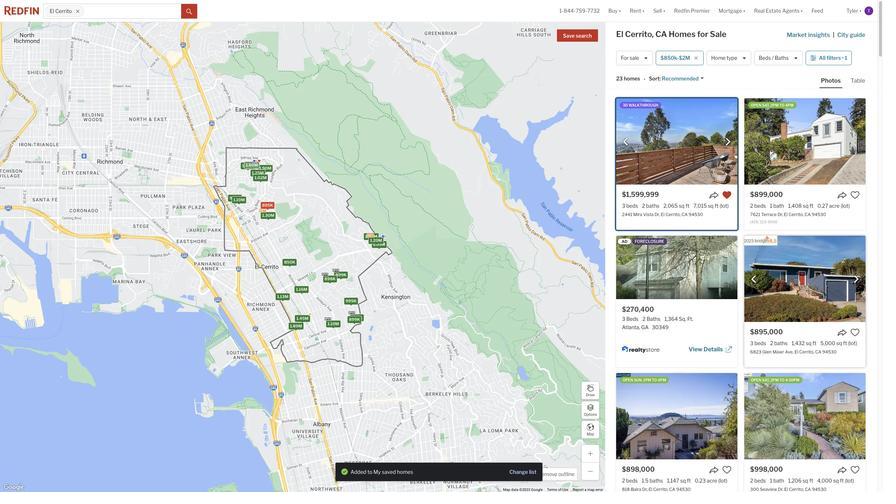 Task type: locate. For each thing, give the bounding box(es) containing it.
el cerrito
[[50, 8, 72, 14]]

2 baths up vista
[[642, 203, 660, 209]]

©2023
[[519, 489, 530, 493]]

1 vertical spatial favorite button image
[[851, 328, 860, 338]]

3 for $895,000
[[750, 341, 754, 347]]

ft for 1,408 sq ft
[[810, 203, 814, 209]]

0 horizontal spatial 899k
[[335, 273, 346, 278]]

mortgage ▾
[[719, 8, 746, 14]]

walkthrough
[[629, 103, 659, 108]]

(lot) right the 5,000
[[848, 341, 858, 347]]

0 vertical spatial 1 bath
[[770, 203, 784, 209]]

1 horizontal spatial homes
[[624, 76, 640, 82]]

|
[[833, 32, 835, 39]]

1 vertical spatial 1.10m
[[328, 322, 339, 327]]

4,000 sq ft (lot)
[[818, 478, 854, 485]]

1 horizontal spatial 4pm
[[786, 103, 794, 108]]

•
[[842, 55, 844, 61], [644, 76, 646, 82]]

▾
[[619, 8, 621, 14], [643, 8, 645, 14], [663, 8, 666, 14], [743, 8, 746, 14], [801, 8, 803, 14], [860, 8, 862, 14]]

2 vertical spatial baths
[[650, 478, 663, 485]]

dr, right terrace
[[778, 212, 783, 218]]

1
[[845, 55, 848, 61], [770, 203, 773, 209], [770, 478, 773, 485]]

3 ▾ from the left
[[663, 8, 666, 14]]

favorite button image up 7,015 sq ft (lot)
[[722, 191, 732, 200]]

cerrito, down rent ▾ dropdown button
[[625, 29, 654, 39]]

1 vertical spatial baths
[[775, 341, 788, 347]]

1 vertical spatial acre
[[707, 478, 717, 485]]

2 baths for $1,599,999
[[642, 203, 660, 209]]

map for map
[[587, 432, 594, 437]]

el right terrace
[[784, 212, 788, 218]]

section containing added to my saved homes
[[335, 463, 543, 482]]

sq right 7,015
[[708, 203, 714, 209]]

ft left the 5,000
[[813, 341, 817, 347]]

ft right the 5,000
[[843, 341, 847, 347]]

• inside button
[[842, 55, 844, 61]]

1 vertical spatial 1
[[770, 203, 773, 209]]

4,000
[[818, 478, 832, 485]]

1.5 baths
[[642, 478, 663, 485]]

saved
[[382, 469, 396, 476]]

2 up glen
[[770, 341, 774, 347]]

1 bath down the $998,000
[[770, 478, 784, 485]]

3 beds up 2441
[[622, 203, 638, 209]]

ft right "4,000"
[[840, 478, 844, 485]]

1 horizontal spatial 998k
[[351, 316, 362, 321]]

1 2pm from the top
[[771, 103, 779, 108]]

1 right filters
[[845, 55, 848, 61]]

dr, right vista
[[655, 212, 660, 218]]

2 baths up mawr
[[770, 341, 788, 347]]

94530 down 0.27
[[812, 212, 826, 218]]

• inside 23 homes •
[[644, 76, 646, 82]]

remove el cerrito image
[[76, 9, 80, 13]]

2 sat, from the top
[[762, 379, 770, 383]]

6 ▾ from the left
[[860, 8, 862, 14]]

acre right 0.23
[[707, 478, 717, 485]]

beds down the $898,000
[[626, 478, 638, 485]]

3 beds
[[622, 203, 638, 209], [750, 341, 766, 347]]

• for all filters • 1
[[842, 55, 844, 61]]

baths for $898,000
[[650, 478, 663, 485]]

buy ▾ button
[[609, 0, 621, 22]]

data
[[511, 489, 519, 493]]

0 horizontal spatial 998k
[[229, 196, 240, 201]]

1 bath up terrace
[[770, 203, 784, 209]]

beds for $899,000
[[755, 203, 766, 209]]

to for $898,000
[[652, 379, 657, 383]]

open for $898,000
[[623, 379, 633, 383]]

2 vertical spatial 1
[[770, 478, 773, 485]]

1-844-759-7732
[[560, 8, 600, 14]]

1 vertical spatial 998k
[[351, 316, 362, 321]]

homes
[[669, 29, 696, 39]]

cerrito,
[[625, 29, 654, 39], [666, 212, 681, 218], [789, 212, 804, 218], [800, 350, 815, 355]]

0 horizontal spatial map
[[503, 489, 510, 493]]

0 vertical spatial bath
[[774, 203, 784, 209]]

0 horizontal spatial 2 baths
[[642, 203, 660, 209]]

error
[[596, 489, 603, 493]]

ca down the 5,000
[[816, 350, 822, 355]]

beds up "6823"
[[755, 341, 766, 347]]

favorite button checkbox
[[851, 191, 860, 200], [851, 328, 860, 338], [722, 466, 732, 475]]

2 for $899,000
[[750, 203, 754, 209]]

beds down the $998,000
[[755, 478, 766, 485]]

▾ inside mortgage ▾ dropdown button
[[743, 8, 746, 14]]

▾ inside rent ▾ dropdown button
[[643, 8, 645, 14]]

map left data
[[503, 489, 510, 493]]

▾ inside buy ▾ dropdown button
[[619, 8, 621, 14]]

2 beds down the $898,000
[[622, 478, 638, 485]]

(415)
[[750, 220, 759, 225]]

1 horizontal spatial acre
[[830, 203, 840, 209]]

type
[[727, 55, 738, 61]]

1.16m
[[296, 287, 307, 292]]

map
[[587, 432, 594, 437], [503, 489, 510, 493]]

section
[[335, 463, 543, 482]]

▾ right the agents in the top of the page
[[801, 8, 803, 14]]

1,408
[[788, 203, 802, 209]]

sq right 1,147
[[680, 478, 686, 485]]

1 1 bath from the top
[[770, 203, 784, 209]]

google
[[531, 489, 543, 493]]

photo of 300 seaview dr, el cerrito, ca 94530 image
[[745, 374, 866, 460]]

0 vertical spatial 1.10m
[[233, 198, 245, 203]]

map down options
[[587, 432, 594, 437]]

acre for $898,000
[[707, 478, 717, 485]]

None search field
[[84, 4, 181, 19]]

2 dr, from the left
[[778, 212, 783, 218]]

899k down 999k
[[349, 317, 360, 322]]

▾ right sell
[[663, 8, 666, 14]]

ca down 2,065 sq ft
[[682, 212, 688, 218]]

map region
[[0, 0, 685, 493]]

7732
[[588, 8, 600, 14]]

favorite button checkbox for $998,000
[[851, 466, 860, 475]]

1.5
[[642, 478, 649, 485]]

• right filters
[[842, 55, 844, 61]]

1 horizontal spatial 3 beds
[[750, 341, 766, 347]]

4pm for $898,000
[[658, 379, 666, 383]]

1 vertical spatial •
[[644, 76, 646, 82]]

photo of 818 balra dr, el cerrito, ca 94530 image
[[616, 374, 738, 460]]

1 bath for $998,000
[[770, 478, 784, 485]]

▾ right the "buy"
[[619, 8, 621, 14]]

change list
[[510, 470, 537, 476]]

draw
[[586, 393, 595, 398]]

ft
[[686, 203, 690, 209], [715, 203, 719, 209], [810, 203, 814, 209], [813, 341, 817, 347], [843, 341, 847, 347], [687, 478, 691, 485], [810, 478, 814, 485], [840, 478, 844, 485]]

1 horizontal spatial 2 baths
[[770, 341, 788, 347]]

for
[[698, 29, 709, 39]]

0 vertical spatial 1
[[845, 55, 848, 61]]

sq right the 5,000
[[837, 341, 842, 347]]

0 vertical spatial 2pm
[[771, 103, 779, 108]]

3 up 2441
[[622, 203, 626, 209]]

94530 inside the 7621 terrace dr, el cerrito, ca 94530 (415) 323-9000
[[812, 212, 826, 218]]

favorite button image
[[722, 191, 732, 200], [851, 328, 860, 338], [851, 466, 860, 475]]

buy ▾ button
[[604, 0, 626, 22]]

favorite button image up 5,000 sq ft (lot)
[[851, 328, 860, 338]]

el
[[50, 8, 54, 14], [616, 29, 624, 39], [661, 212, 665, 218], [784, 212, 788, 218], [795, 350, 799, 355]]

0 vertical spatial 899k
[[335, 273, 346, 278]]

1 vertical spatial 3
[[750, 341, 754, 347]]

3 beds for $1,599,999
[[622, 203, 638, 209]]

0 horizontal spatial 3
[[622, 203, 626, 209]]

2 down the $998,000
[[750, 478, 754, 485]]

1 vertical spatial sat,
[[762, 379, 770, 383]]

0 vertical spatial homes
[[624, 76, 640, 82]]

1 vertical spatial 2pm
[[771, 379, 779, 383]]

2 2pm from the top
[[771, 379, 779, 383]]

save search
[[563, 33, 592, 39]]

▾ inside sell ▾ dropdown button
[[663, 8, 666, 14]]

1 vertical spatial favorite button image
[[722, 466, 732, 475]]

sq right 1,408
[[803, 203, 809, 209]]

(lot) for $1,599,999
[[720, 203, 729, 209]]

0 vertical spatial 998k
[[229, 196, 240, 201]]

0 vertical spatial favorite button image
[[851, 191, 860, 200]]

94530 down 7,015
[[689, 212, 703, 218]]

0 vertical spatial 3
[[622, 203, 626, 209]]

2 1 bath from the top
[[770, 478, 784, 485]]

/
[[772, 55, 774, 61]]

2,065
[[664, 203, 678, 209]]

▾ for mortgage ▾
[[743, 8, 746, 14]]

favorite button checkbox up 7,015 sq ft (lot)
[[722, 191, 732, 200]]

0 horizontal spatial •
[[644, 76, 646, 82]]

2 bath from the top
[[774, 478, 784, 485]]

899k
[[335, 273, 346, 278], [349, 317, 360, 322]]

3 up "6823"
[[750, 341, 754, 347]]

1 sat, from the top
[[762, 103, 770, 108]]

2 beds down the $998,000
[[750, 478, 766, 485]]

0 vertical spatial favorite button image
[[722, 191, 732, 200]]

beds up 7621
[[755, 203, 766, 209]]

5 ▾ from the left
[[801, 8, 803, 14]]

$998,000
[[750, 466, 783, 474]]

7,015 sq ft (lot)
[[694, 203, 729, 209]]

1 vertical spatial 1 bath
[[770, 478, 784, 485]]

▾ right mortgage
[[743, 8, 746, 14]]

94530 for $1,599,999
[[689, 212, 703, 218]]

ft left 0.23
[[687, 478, 691, 485]]

$850k-
[[661, 55, 679, 61]]

1 horizontal spatial map
[[587, 432, 594, 437]]

mortgage
[[719, 8, 742, 14]]

5,000
[[821, 341, 836, 347]]

bath left 1,206
[[774, 478, 784, 485]]

homes right 23
[[624, 76, 640, 82]]

beds for $998,000
[[755, 478, 766, 485]]

1 horizontal spatial •
[[842, 55, 844, 61]]

1 horizontal spatial favorite button image
[[851, 191, 860, 200]]

$898,000
[[622, 466, 655, 474]]

cerrito, down 1,408
[[789, 212, 804, 218]]

user photo image
[[865, 7, 874, 15]]

• left sort
[[644, 76, 646, 82]]

ft for 1,147 sq ft
[[687, 478, 691, 485]]

bath for $899,000
[[774, 203, 784, 209]]

94530 for $895,000
[[823, 350, 837, 355]]

1 bath from the top
[[774, 203, 784, 209]]

▾ right rent
[[643, 8, 645, 14]]

1 vertical spatial favorite button checkbox
[[851, 466, 860, 475]]

2 beds
[[750, 203, 766, 209], [622, 478, 638, 485], [750, 478, 766, 485]]

1 vertical spatial bath
[[774, 478, 784, 485]]

insights
[[808, 32, 830, 39]]

options button
[[582, 402, 600, 420]]

0 vertical spatial sat,
[[762, 103, 770, 108]]

0 vertical spatial •
[[842, 55, 844, 61]]

2 beds for $898,000
[[622, 478, 638, 485]]

759-
[[576, 8, 588, 14]]

(lot) right 7,015
[[720, 203, 729, 209]]

▾ for sell ▾
[[663, 8, 666, 14]]

map button
[[582, 421, 600, 440]]

baths right 1.5
[[650, 478, 663, 485]]

sq right 1,206
[[803, 478, 809, 485]]

6823
[[750, 350, 762, 355]]

▾ right tyler
[[860, 8, 862, 14]]

1 horizontal spatial 3
[[750, 341, 754, 347]]

feed button
[[808, 0, 842, 22]]

change list button
[[510, 469, 537, 476]]

7621 terrace dr, el cerrito, ca 94530 (415) 323-9000
[[750, 212, 826, 225]]

1 horizontal spatial favorite button checkbox
[[851, 466, 860, 475]]

baths up mawr
[[775, 341, 788, 347]]

1 bath for $899,000
[[770, 203, 784, 209]]

2 beds for $899,000
[[750, 203, 766, 209]]

1 bath
[[770, 203, 784, 209], [770, 478, 784, 485]]

1 ▾ from the left
[[619, 8, 621, 14]]

0 horizontal spatial homes
[[397, 469, 413, 476]]

el cerrito, ca homes for sale
[[616, 29, 727, 39]]

0 vertical spatial 2 baths
[[642, 203, 660, 209]]

2441
[[622, 212, 633, 218]]

1,408 sq ft
[[788, 203, 814, 209]]

el inside the 7621 terrace dr, el cerrito, ca 94530 (415) 323-9000
[[784, 212, 788, 218]]

sat, for $899,000
[[762, 103, 770, 108]]

favorite button image for $1,599,999
[[722, 191, 732, 200]]

1 vertical spatial 899k
[[349, 317, 360, 322]]

remove $850k-$2m image
[[694, 56, 698, 60]]

2 beds up 7621
[[750, 203, 766, 209]]

1 up terrace
[[770, 203, 773, 209]]

2 vertical spatial favorite button checkbox
[[722, 466, 732, 475]]

2 up 7621
[[750, 203, 754, 209]]

$850k-$2m button
[[656, 51, 704, 65]]

el right ave,
[[795, 350, 799, 355]]

(lot) right "4,000"
[[845, 478, 854, 485]]

open for $998,000
[[751, 379, 762, 383]]

23 homes •
[[616, 76, 646, 82]]

▾ for buy ▾
[[619, 8, 621, 14]]

favorite button image up 4,000 sq ft (lot)
[[851, 466, 860, 475]]

1,206
[[788, 478, 802, 485]]

1.89m
[[290, 324, 302, 329]]

map
[[588, 489, 595, 493]]

0 horizontal spatial 4pm
[[658, 379, 666, 383]]

1 horizontal spatial dr,
[[778, 212, 783, 218]]

ft right 7,015
[[715, 203, 719, 209]]

0 vertical spatial acre
[[830, 203, 840, 209]]

1 vertical spatial homes
[[397, 469, 413, 476]]

1 vertical spatial 3 beds
[[750, 341, 766, 347]]

photos
[[821, 77, 841, 84]]

(lot) right 0.23
[[719, 478, 728, 485]]

added
[[351, 469, 367, 476]]

2 down the $898,000
[[622, 478, 625, 485]]

sq right 1,432 on the bottom right of page
[[806, 341, 812, 347]]

2 vertical spatial favorite button image
[[851, 466, 860, 475]]

1.10m
[[233, 198, 245, 203], [328, 322, 339, 327]]

sell ▾
[[654, 8, 666, 14]]

2 ▾ from the left
[[643, 8, 645, 14]]

0 vertical spatial favorite button checkbox
[[851, 191, 860, 200]]

ft for 1,432 sq ft
[[813, 341, 817, 347]]

ft left 0.27
[[810, 203, 814, 209]]

$2m
[[679, 55, 690, 61]]

save search button
[[557, 29, 598, 42]]

1 vertical spatial 2 baths
[[770, 341, 788, 347]]

favorite button image
[[851, 191, 860, 200], [722, 466, 732, 475]]

0 horizontal spatial dr,
[[655, 212, 660, 218]]

1 vertical spatial 4pm
[[658, 379, 666, 383]]

sq for 1,206
[[803, 478, 809, 485]]

baths for $1,599,999
[[646, 203, 660, 209]]

beds
[[627, 203, 638, 209], [755, 203, 766, 209], [755, 341, 766, 347], [626, 478, 638, 485], [755, 478, 766, 485]]

cerrito, down 2,065
[[666, 212, 681, 218]]

bath up terrace
[[774, 203, 784, 209]]

ft left 7,015
[[686, 203, 690, 209]]

ca left homes
[[656, 29, 667, 39]]

1.25m
[[252, 171, 264, 176]]

map inside button
[[587, 432, 594, 437]]

1 vertical spatial favorite button checkbox
[[851, 328, 860, 338]]

0 vertical spatial 4pm
[[786, 103, 794, 108]]

323-
[[760, 220, 768, 225]]

94530 down the 5,000
[[823, 350, 837, 355]]

sq for 1,147
[[680, 478, 686, 485]]

0 vertical spatial baths
[[646, 203, 660, 209]]

ft left "4,000"
[[810, 478, 814, 485]]

beds / baths button
[[754, 51, 803, 65]]

0 vertical spatial map
[[587, 432, 594, 437]]

homes right the saved
[[397, 469, 413, 476]]

2 baths for $895,000
[[770, 341, 788, 347]]

beds up 2441
[[627, 203, 638, 209]]

0 horizontal spatial favorite button image
[[722, 466, 732, 475]]

0 horizontal spatial favorite button checkbox
[[722, 191, 732, 200]]

0 horizontal spatial acre
[[707, 478, 717, 485]]

1 vertical spatial map
[[503, 489, 510, 493]]

ft for 7,015 sq ft (lot)
[[715, 203, 719, 209]]

1 down the $998,000
[[770, 478, 773, 485]]

options
[[584, 413, 597, 417]]

4 ▾ from the left
[[743, 8, 746, 14]]

sell ▾ button
[[654, 0, 666, 22]]

favorite button checkbox for $899,000
[[851, 191, 860, 200]]

0 vertical spatial favorite button checkbox
[[722, 191, 732, 200]]

sq for 5,000
[[837, 341, 842, 347]]

baths up vista
[[646, 203, 660, 209]]

ca down 1,408 sq ft
[[805, 212, 811, 218]]

3
[[622, 203, 626, 209], [750, 341, 754, 347]]

feed
[[812, 8, 824, 14]]

sq right "4,000"
[[834, 478, 839, 485]]

acre right 0.27
[[830, 203, 840, 209]]

sq
[[679, 203, 685, 209], [708, 203, 714, 209], [803, 203, 809, 209], [806, 341, 812, 347], [837, 341, 842, 347], [680, 478, 686, 485], [803, 478, 809, 485], [834, 478, 839, 485]]

1 horizontal spatial 1.10m
[[328, 322, 339, 327]]

0 horizontal spatial 3 beds
[[622, 203, 638, 209]]

favorite button checkbox up 4,000 sq ft (lot)
[[851, 466, 860, 475]]

favorite button checkbox
[[722, 191, 732, 200], [851, 466, 860, 475]]

899k up 999k
[[335, 273, 346, 278]]

beds for $898,000
[[626, 478, 638, 485]]

sq right 2,065
[[679, 203, 685, 209]]

3 beds up "6823"
[[750, 341, 766, 347]]

0 vertical spatial 3 beds
[[622, 203, 638, 209]]

0 horizontal spatial 1.10m
[[233, 198, 245, 203]]

3 for $1,599,999
[[622, 203, 626, 209]]



Task type: describe. For each thing, give the bounding box(es) containing it.
ft for 4,000 sq ft (lot)
[[840, 478, 844, 485]]

1-
[[560, 8, 564, 14]]

▾ inside real estate agents ▾ link
[[801, 8, 803, 14]]

1 for $998,000
[[770, 478, 773, 485]]

home type button
[[707, 51, 751, 65]]

tyler
[[847, 8, 859, 14]]

mira
[[633, 212, 643, 218]]

real estate agents ▾
[[755, 8, 803, 14]]

beds for $1,599,999
[[627, 203, 638, 209]]

4:30pm
[[786, 379, 800, 383]]

2 for $898,000
[[622, 478, 625, 485]]

to for $899,000
[[780, 103, 785, 108]]

market insights link
[[787, 24, 830, 40]]

sale
[[630, 55, 639, 61]]

▾ for tyler ▾
[[860, 8, 862, 14]]

map for map data ©2023 google
[[503, 489, 510, 493]]

sq for 1,432
[[806, 341, 812, 347]]

4pm for $899,000
[[786, 103, 794, 108]]

open for $899,000
[[751, 103, 762, 108]]

9000
[[768, 220, 778, 225]]

2 beds for $998,000
[[750, 478, 766, 485]]

1pm
[[644, 379, 651, 383]]

agents
[[783, 8, 800, 14]]

next button image
[[725, 138, 732, 146]]

el down buy ▾ button
[[616, 29, 624, 39]]

list
[[529, 470, 537, 476]]

photo of 2441 mira vista dr, el cerrito, ca 94530 image
[[616, 98, 738, 185]]

▾ for rent ▾
[[643, 8, 645, 14]]

favorite button checkbox for $898,000
[[722, 466, 732, 475]]

(lot) for $998,000
[[845, 478, 854, 485]]

favorite button checkbox for $895,000
[[851, 328, 860, 338]]

favorite button image for $899,000
[[851, 191, 860, 200]]

sale
[[710, 29, 727, 39]]

1.29m
[[242, 163, 254, 169]]

1,147
[[667, 478, 679, 485]]

0.23
[[695, 478, 706, 485]]

(lot) for $895,000
[[848, 341, 858, 347]]

photo of 6823 glen mawr ave, el cerrito, ca 94530 image
[[745, 236, 866, 323]]

mortgage ▾ button
[[715, 0, 750, 22]]

acre for $899,000
[[830, 203, 840, 209]]

all filters • 1 button
[[806, 51, 852, 65]]

previous button image
[[622, 138, 630, 146]]

city guide link
[[838, 31, 867, 40]]

outline
[[559, 472, 575, 478]]

terms of use
[[547, 489, 569, 493]]

beds
[[759, 55, 771, 61]]

1.02m
[[255, 176, 267, 181]]

buy
[[609, 8, 618, 14]]

use
[[563, 489, 569, 493]]

real estate agents ▾ button
[[750, 0, 808, 22]]

all
[[819, 55, 826, 61]]

map data ©2023 google
[[503, 489, 543, 493]]

el left cerrito
[[50, 8, 54, 14]]

ft for 1,206 sq ft
[[810, 478, 814, 485]]

change
[[510, 470, 528, 476]]

mortgage ▾ button
[[719, 0, 746, 22]]

home type
[[711, 55, 738, 61]]

beds for $895,000
[[755, 341, 766, 347]]

ca inside the 7621 terrace dr, el cerrito, ca 94530 (415) 323-9000
[[805, 212, 811, 218]]

1.05m
[[373, 242, 385, 248]]

$899,000
[[750, 191, 783, 199]]

photo of 7621 terrace dr, el cerrito, ca 94530 image
[[745, 98, 866, 185]]

3d
[[623, 103, 628, 108]]

cerrito, down 1,432 sq ft
[[800, 350, 815, 355]]

0.27
[[818, 203, 829, 209]]

submit search image
[[186, 9, 192, 14]]

for sale button
[[616, 51, 653, 65]]

2pm for $998,000
[[771, 379, 779, 383]]

el down 2,065
[[661, 212, 665, 218]]

850k
[[284, 260, 295, 265]]

23
[[616, 76, 623, 82]]

sq for 7,015
[[708, 203, 714, 209]]

remove
[[538, 472, 558, 478]]

2 for $998,000
[[750, 478, 754, 485]]

draw button
[[582, 382, 600, 400]]

3 beds for $895,000
[[750, 341, 766, 347]]

1 horizontal spatial 899k
[[349, 317, 360, 322]]

2441 mira vista dr, el cerrito, ca 94530
[[622, 212, 703, 218]]

remove outline button
[[536, 469, 577, 481]]

• for 23 homes •
[[644, 76, 646, 82]]

999k
[[345, 299, 357, 304]]

search
[[576, 33, 592, 39]]

1-844-759-7732 link
[[560, 8, 600, 14]]

all filters • 1
[[819, 55, 848, 61]]

guide
[[850, 32, 866, 39]]

homes inside 23 homes •
[[624, 76, 640, 82]]

favorite button image for $998,000
[[851, 466, 860, 475]]

google image
[[2, 483, 26, 493]]

a
[[585, 489, 587, 493]]

terms
[[547, 489, 557, 493]]

1,432
[[792, 341, 805, 347]]

sq for 4,000
[[834, 478, 839, 485]]

ad region
[[616, 236, 738, 368]]

redfin premier
[[674, 8, 710, 14]]

redfin
[[674, 8, 690, 14]]

filters
[[827, 55, 841, 61]]

favorite button checkbox for $1,599,999
[[722, 191, 732, 200]]

2 up vista
[[642, 203, 645, 209]]

cerrito
[[55, 8, 72, 14]]

favorite button image for $898,000
[[722, 466, 732, 475]]

(lot) right 0.27
[[841, 203, 850, 209]]

for
[[621, 55, 629, 61]]

1 inside button
[[845, 55, 848, 61]]

sun,
[[634, 379, 643, 383]]

sell
[[654, 8, 662, 14]]

1 for $899,000
[[770, 203, 773, 209]]

ft for 5,000 sq ft (lot)
[[843, 341, 847, 347]]

$895,000
[[750, 329, 783, 336]]

0.23 acre (lot)
[[695, 478, 728, 485]]

ft for 2,065 sq ft
[[686, 203, 690, 209]]

photos button
[[820, 77, 849, 88]]

rent ▾
[[630, 8, 645, 14]]

sq for 2,065
[[679, 203, 685, 209]]

terms of use link
[[547, 489, 569, 493]]

rent ▾ button
[[630, 0, 645, 22]]

buy ▾
[[609, 8, 621, 14]]

bath for $998,000
[[774, 478, 784, 485]]

6823 glen mawr ave, el cerrito, ca 94530
[[750, 350, 837, 355]]

sat, for $998,000
[[762, 379, 770, 383]]

1.36m
[[365, 234, 377, 239]]

7621
[[750, 212, 761, 218]]

2pm for $899,000
[[771, 103, 779, 108]]

recommended button
[[661, 75, 705, 82]]

homes inside section
[[397, 469, 413, 476]]

favorite button image for $895,000
[[851, 328, 860, 338]]

895k
[[262, 203, 273, 208]]

baths for $895,000
[[775, 341, 788, 347]]

my
[[374, 469, 381, 476]]

tyler ▾
[[847, 8, 862, 14]]

terrace
[[762, 212, 777, 218]]

1 dr, from the left
[[655, 212, 660, 218]]

rent ▾ button
[[626, 0, 649, 22]]

vista
[[643, 212, 654, 218]]

save
[[563, 33, 575, 39]]

to for $998,000
[[780, 379, 785, 383]]

glen
[[763, 350, 772, 355]]

to
[[368, 469, 373, 476]]

cerrito, inside the 7621 terrace dr, el cerrito, ca 94530 (415) 323-9000
[[789, 212, 804, 218]]

dr, inside the 7621 terrace dr, el cerrito, ca 94530 (415) 323-9000
[[778, 212, 783, 218]]

sq for 1,408
[[803, 203, 809, 209]]

baths
[[775, 55, 789, 61]]

home
[[711, 55, 726, 61]]



Task type: vqa. For each thing, say whether or not it's contained in the screenshot.
previous image
no



